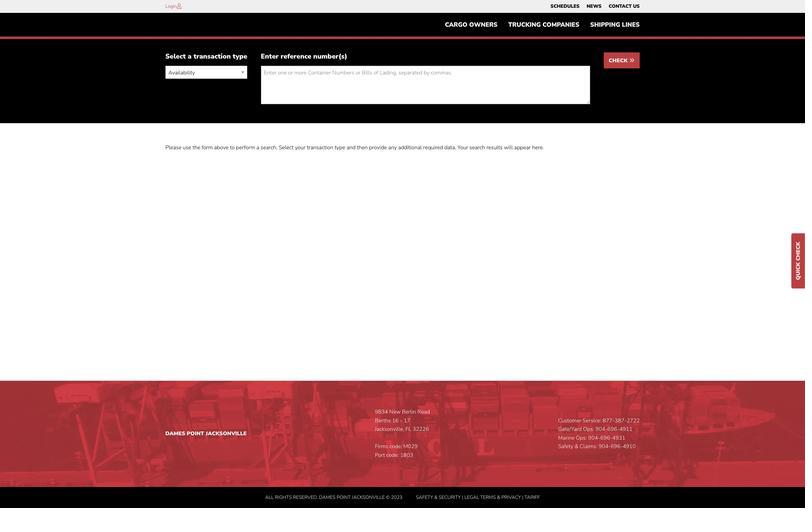 Task type: describe. For each thing, give the bounding box(es) containing it.
service:
[[583, 417, 601, 425]]

please use the form above to perform a search. select your transaction type and then provide any additional required data. your search results will appear here.
[[165, 144, 544, 152]]

0 horizontal spatial transaction
[[194, 52, 231, 61]]

use
[[183, 144, 191, 152]]

additional
[[398, 144, 422, 152]]

your
[[295, 144, 306, 152]]

your
[[458, 144, 468, 152]]

0 horizontal spatial &
[[434, 495, 438, 501]]

firms
[[375, 443, 388, 451]]

shipping lines link
[[585, 18, 645, 32]]

trucking companies
[[508, 21, 579, 29]]

enter
[[261, 52, 279, 61]]

menu bar containing cargo owners
[[440, 18, 645, 32]]

required
[[423, 144, 443, 152]]

4911
[[620, 426, 633, 434]]

new
[[389, 409, 401, 416]]

will
[[504, 144, 513, 152]]

fl
[[406, 426, 411, 434]]

firms code:  m029 port code:  1803
[[375, 443, 418, 460]]

road
[[418, 409, 430, 416]]

safety inside customer service: 877-387-2722 gate/yard ops: 904-696-4911 marine ops: 904-696-4931 safety & claims: 904-696-4910
[[558, 443, 573, 451]]

all rights reserved. dames point jacksonville © 2023
[[265, 495, 402, 501]]

contact
[[609, 3, 632, 9]]

cargo owners
[[445, 21, 498, 29]]

2722
[[627, 417, 640, 425]]

above
[[214, 144, 229, 152]]

0 vertical spatial type
[[233, 52, 247, 61]]

customer service: 877-387-2722 gate/yard ops: 904-696-4911 marine ops: 904-696-4931 safety & claims: 904-696-4910
[[558, 417, 640, 451]]

9834
[[375, 409, 388, 416]]

©
[[386, 495, 390, 501]]

32226
[[413, 426, 429, 434]]

safety & security | legal terms & privacy | tariff
[[416, 495, 540, 501]]

form
[[202, 144, 213, 152]]

angle double right image
[[629, 58, 635, 63]]

results
[[487, 144, 503, 152]]

reference
[[281, 52, 311, 61]]

tariff link
[[525, 495, 540, 501]]

quick
[[795, 262, 802, 280]]

shipping
[[590, 21, 620, 29]]

387-
[[615, 417, 627, 425]]

0 horizontal spatial dames
[[165, 430, 185, 438]]

jacksonville,
[[375, 426, 404, 434]]

1 vertical spatial dames
[[319, 495, 336, 501]]

provide
[[369, 144, 387, 152]]

customer
[[558, 417, 581, 425]]

1 vertical spatial ops:
[[576, 435, 587, 442]]

lines
[[622, 21, 640, 29]]

and
[[347, 144, 356, 152]]

the
[[193, 144, 200, 152]]

1803
[[400, 452, 413, 460]]

reserved.
[[293, 495, 318, 501]]

footer containing 9834 new berlin road
[[0, 381, 805, 509]]

1 vertical spatial safety
[[416, 495, 433, 501]]

privacy
[[502, 495, 521, 501]]

appear
[[514, 144, 531, 152]]

search
[[470, 144, 485, 152]]

legal
[[465, 495, 479, 501]]

then
[[357, 144, 368, 152]]

schedules
[[551, 3, 580, 9]]

trucking
[[508, 21, 541, 29]]

terms
[[480, 495, 496, 501]]

data.
[[444, 144, 456, 152]]

cargo owners link
[[440, 18, 503, 32]]



Task type: locate. For each thing, give the bounding box(es) containing it.
0 horizontal spatial select
[[165, 52, 186, 61]]

companies
[[543, 21, 579, 29]]

0 horizontal spatial check
[[609, 57, 629, 65]]

1 vertical spatial check
[[795, 242, 802, 261]]

all
[[265, 495, 274, 501]]

transaction
[[194, 52, 231, 61], [307, 144, 333, 152]]

quick check link
[[792, 234, 805, 289]]

4910
[[623, 443, 636, 451]]

login link
[[165, 3, 177, 9]]

904- up 'claims:'
[[588, 435, 600, 442]]

code: up 1803
[[389, 443, 402, 451]]

0 vertical spatial 904-
[[596, 426, 608, 434]]

footer
[[0, 381, 805, 509]]

& right terms
[[497, 495, 500, 501]]

1 horizontal spatial check
[[795, 242, 802, 261]]

1 horizontal spatial transaction
[[307, 144, 333, 152]]

ops:
[[583, 426, 594, 434], [576, 435, 587, 442]]

safety
[[558, 443, 573, 451], [416, 495, 433, 501]]

904-
[[596, 426, 608, 434], [588, 435, 600, 442], [599, 443, 611, 451]]

marine
[[558, 435, 575, 442]]

4931
[[612, 435, 625, 442]]

dames point jacksonville
[[165, 430, 247, 438]]

0 horizontal spatial |
[[462, 495, 463, 501]]

here.
[[532, 144, 544, 152]]

check inside the quick check link
[[795, 242, 802, 261]]

1 vertical spatial jacksonville
[[352, 495, 385, 501]]

1 horizontal spatial |
[[522, 495, 523, 501]]

menu bar down schedules link
[[440, 18, 645, 32]]

0 vertical spatial 696-
[[608, 426, 620, 434]]

1 | from the left
[[462, 495, 463, 501]]

& left security
[[434, 495, 438, 501]]

port
[[375, 452, 385, 460]]

0 vertical spatial transaction
[[194, 52, 231, 61]]

2023
[[391, 495, 402, 501]]

safety down marine
[[558, 443, 573, 451]]

contact us
[[609, 3, 640, 9]]

ops: up 'claims:'
[[576, 435, 587, 442]]

1 horizontal spatial select
[[279, 144, 294, 152]]

news link
[[587, 2, 602, 11]]

1 horizontal spatial &
[[497, 495, 500, 501]]

berths
[[375, 417, 391, 425]]

check button
[[604, 53, 640, 69]]

& left 'claims:'
[[575, 443, 578, 451]]

type left enter
[[233, 52, 247, 61]]

a
[[188, 52, 192, 61], [256, 144, 259, 152]]

trucking companies link
[[503, 18, 585, 32]]

1 vertical spatial menu bar
[[440, 18, 645, 32]]

safety & security link
[[416, 495, 461, 501]]

1 horizontal spatial jacksonville
[[352, 495, 385, 501]]

perform
[[236, 144, 255, 152]]

0 vertical spatial point
[[187, 430, 204, 438]]

dames
[[165, 430, 185, 438], [319, 495, 336, 501]]

2 horizontal spatial &
[[575, 443, 578, 451]]

1 horizontal spatial dames
[[319, 495, 336, 501]]

0 vertical spatial safety
[[558, 443, 573, 451]]

0 horizontal spatial type
[[233, 52, 247, 61]]

16
[[392, 417, 399, 425]]

rights
[[275, 495, 292, 501]]

|
[[462, 495, 463, 501], [522, 495, 523, 501]]

menu bar containing schedules
[[547, 2, 643, 11]]

1 vertical spatial transaction
[[307, 144, 333, 152]]

search.
[[261, 144, 277, 152]]

1 vertical spatial code:
[[386, 452, 399, 460]]

1 vertical spatial a
[[256, 144, 259, 152]]

904- right 'claims:'
[[599, 443, 611, 451]]

2 vertical spatial 904-
[[599, 443, 611, 451]]

code:
[[389, 443, 402, 451], [386, 452, 399, 460]]

0 horizontal spatial jacksonville
[[206, 430, 247, 438]]

Enter reference number(s) text field
[[261, 66, 590, 105]]

2 vertical spatial 696-
[[611, 443, 623, 451]]

1 vertical spatial point
[[337, 495, 351, 501]]

0 vertical spatial check
[[609, 57, 629, 65]]

type left and
[[335, 144, 345, 152]]

schedules link
[[551, 2, 580, 11]]

0 horizontal spatial point
[[187, 430, 204, 438]]

berlin
[[402, 409, 416, 416]]

check
[[609, 57, 629, 65], [795, 242, 802, 261]]

owners
[[469, 21, 498, 29]]

menu bar up shipping
[[547, 2, 643, 11]]

& inside customer service: 877-387-2722 gate/yard ops: 904-696-4911 marine ops: 904-696-4931 safety & claims: 904-696-4910
[[575, 443, 578, 451]]

0 vertical spatial select
[[165, 52, 186, 61]]

tariff
[[525, 495, 540, 501]]

select
[[165, 52, 186, 61], [279, 144, 294, 152]]

0 vertical spatial code:
[[389, 443, 402, 451]]

9834 new berlin road berths 16 - 17 jacksonville, fl 32226
[[375, 409, 430, 434]]

17
[[404, 417, 410, 425]]

please
[[165, 144, 181, 152]]

-
[[400, 417, 402, 425]]

2 | from the left
[[522, 495, 523, 501]]

877-
[[603, 417, 615, 425]]

shipping lines
[[590, 21, 640, 29]]

claims:
[[580, 443, 597, 451]]

1 vertical spatial select
[[279, 144, 294, 152]]

1 vertical spatial 696-
[[600, 435, 612, 442]]

0 vertical spatial ops:
[[583, 426, 594, 434]]

jacksonville
[[206, 430, 247, 438], [352, 495, 385, 501]]

news
[[587, 3, 602, 9]]

us
[[633, 3, 640, 9]]

any
[[388, 144, 397, 152]]

menu bar
[[547, 2, 643, 11], [440, 18, 645, 32]]

login
[[165, 3, 177, 9]]

0 vertical spatial menu bar
[[547, 2, 643, 11]]

1 horizontal spatial safety
[[558, 443, 573, 451]]

1 horizontal spatial point
[[337, 495, 351, 501]]

security
[[439, 495, 461, 501]]

&
[[575, 443, 578, 451], [434, 495, 438, 501], [497, 495, 500, 501]]

quick check
[[795, 242, 802, 280]]

code: right port
[[386, 452, 399, 460]]

1 horizontal spatial type
[[335, 144, 345, 152]]

type
[[233, 52, 247, 61], [335, 144, 345, 152]]

enter reference number(s)
[[261, 52, 347, 61]]

904- down 877-
[[596, 426, 608, 434]]

| left legal
[[462, 495, 463, 501]]

to
[[230, 144, 235, 152]]

select a transaction type
[[165, 52, 247, 61]]

0 horizontal spatial a
[[188, 52, 192, 61]]

1 horizontal spatial a
[[256, 144, 259, 152]]

1 vertical spatial 904-
[[588, 435, 600, 442]]

gate/yard
[[558, 426, 582, 434]]

0 vertical spatial dames
[[165, 430, 185, 438]]

contact us link
[[609, 2, 640, 11]]

m029
[[403, 443, 418, 451]]

user image
[[177, 3, 182, 9]]

check inside check button
[[609, 57, 629, 65]]

legal terms & privacy link
[[465, 495, 521, 501]]

| left the tariff
[[522, 495, 523, 501]]

number(s)
[[313, 52, 347, 61]]

0 horizontal spatial safety
[[416, 495, 433, 501]]

cargo
[[445, 21, 468, 29]]

0 vertical spatial jacksonville
[[206, 430, 247, 438]]

safety left security
[[416, 495, 433, 501]]

1 vertical spatial type
[[335, 144, 345, 152]]

ops: down service:
[[583, 426, 594, 434]]

0 vertical spatial a
[[188, 52, 192, 61]]



